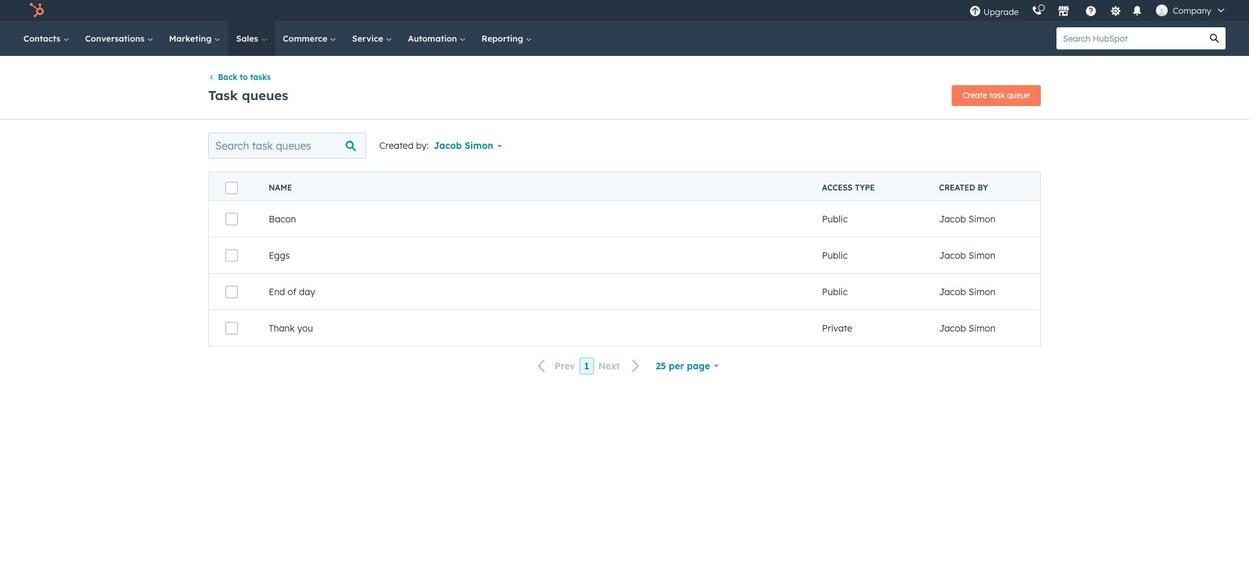 Task type: locate. For each thing, give the bounding box(es) containing it.
banner
[[208, 82, 1041, 106]]

pagination navigation
[[530, 358, 648, 375]]

Search HubSpot search field
[[1057, 27, 1204, 49]]

menu
[[963, 0, 1234, 21]]

Search task queues search field
[[208, 133, 366, 159]]



Task type: describe. For each thing, give the bounding box(es) containing it.
marketplaces image
[[1058, 6, 1070, 18]]

jacob simon image
[[1156, 5, 1168, 16]]



Task type: vqa. For each thing, say whether or not it's contained in the screenshot.
Banner
yes



